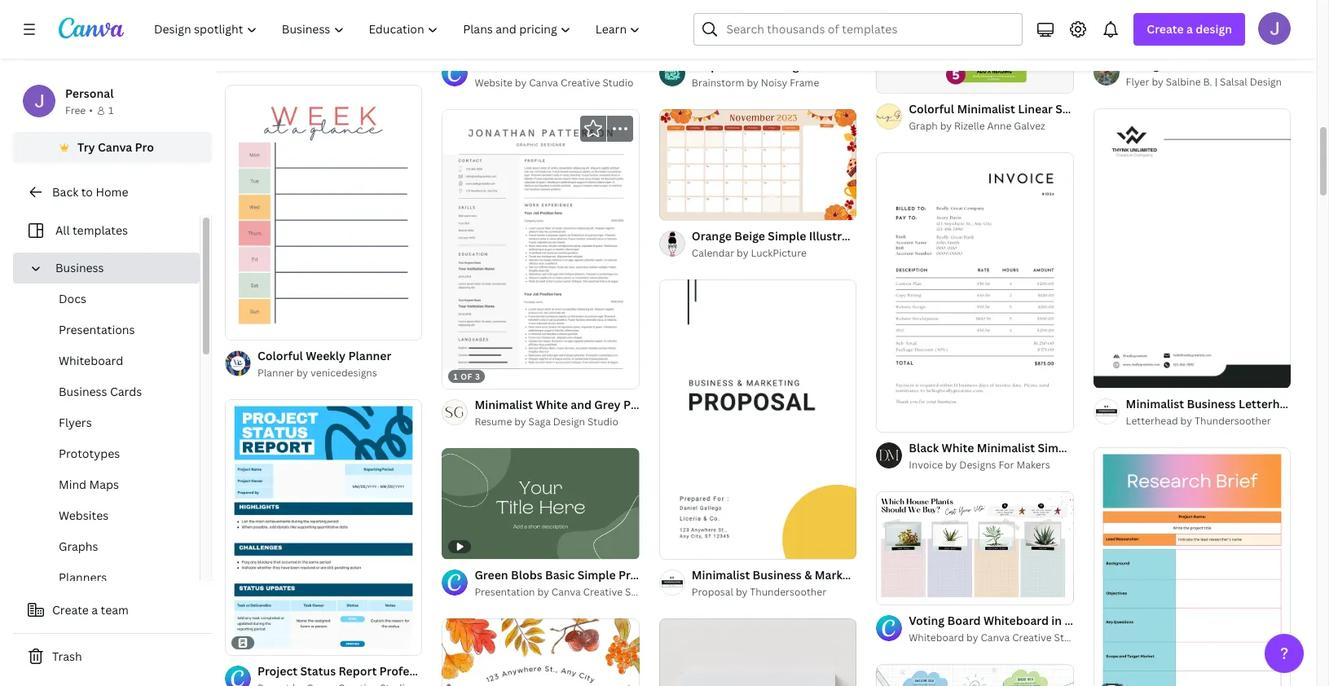 Task type: vqa. For each thing, say whether or not it's contained in the screenshot.
and
yes



Task type: locate. For each thing, give the bounding box(es) containing it.
1 vertical spatial a
[[92, 602, 98, 618]]

1 horizontal spatial design
[[1250, 75, 1282, 89]]

canva inside website by canva creative studio link
[[529, 76, 558, 90]]

makers
[[1017, 458, 1050, 472]]

of left '4'
[[678, 540, 690, 552]]

minimalist inside minimalist business & marketing sponsorship proposal proposal by thundersoother
[[692, 567, 750, 583]]

None search field
[[694, 13, 1023, 46]]

minimalist business letterhead letterhead by thundersoother
[[1126, 396, 1300, 428]]

0 vertical spatial resume
[[695, 397, 739, 412]]

2 vertical spatial whiteboard
[[909, 631, 964, 645]]

canva down board
[[981, 631, 1010, 645]]

colorful inside 'colorful weekly planner planner by venicedesigns'
[[258, 348, 303, 364]]

presentation
[[619, 568, 690, 583], [475, 585, 535, 599]]

1 horizontal spatial invoice
[[1190, 440, 1231, 455]]

studio inside minimalist white and grey professional resume resume by saga design studio
[[588, 415, 619, 429]]

0 horizontal spatial simple
[[578, 568, 616, 583]]

minimalist inside minimalist white and grey professional resume resume by saga design studio
[[475, 397, 533, 412]]

0 vertical spatial white
[[536, 397, 568, 412]]

brainstorm down purple in the top of the page
[[692, 76, 745, 90]]

presentation down green
[[475, 585, 535, 599]]

try canva pro
[[77, 139, 154, 155]]

0 vertical spatial create
[[1147, 21, 1184, 37]]

proposal by thundersoother link
[[692, 584, 857, 601]]

1 horizontal spatial planner
[[348, 348, 391, 364]]

flyers link
[[26, 408, 200, 438]]

fall
[[1231, 57, 1251, 72]]

b.
[[1203, 75, 1212, 89]]

0 horizontal spatial a
[[92, 602, 98, 618]]

create inside create a team button
[[52, 602, 89, 618]]

1 horizontal spatial mind
[[825, 58, 853, 74]]

1 horizontal spatial thundersoother
[[1195, 414, 1271, 428]]

0 vertical spatial of
[[461, 371, 473, 382]]

studio inside green blobs basic simple presentation presentation by canva creative studio
[[625, 585, 656, 599]]

letterhead up the letterhead by thundersoother link
[[1239, 396, 1300, 411]]

1 horizontal spatial colorful
[[731, 58, 777, 74]]

by down colorful weekly planner 'link'
[[296, 366, 308, 380]]

resume left saga on the bottom of page
[[475, 415, 512, 429]]

whiteboard up whiteboard by canva creative studio link
[[984, 613, 1049, 628]]

0 horizontal spatial 1
[[108, 104, 114, 117]]

a left team
[[92, 602, 98, 618]]

0 horizontal spatial whiteboard
[[59, 353, 123, 368]]

0 horizontal spatial presentation
[[475, 585, 535, 599]]

create up orange
[[1147, 21, 1184, 37]]

canva inside doc by canva creative studio "link"
[[293, 51, 322, 65]]

1 vertical spatial resume
[[475, 415, 512, 429]]

by left noisy
[[747, 76, 759, 90]]

by left saga on the bottom of page
[[514, 415, 526, 429]]

of inside '1 of 4' link
[[678, 540, 690, 552]]

0 horizontal spatial and
[[571, 397, 592, 412]]

0 horizontal spatial mind
[[59, 477, 86, 492]]

mind left maps
[[59, 477, 86, 492]]

minimalist business & marketing sponsorship proposal proposal by thundersoother
[[692, 567, 994, 599]]

prototypes link
[[26, 438, 200, 469]]

personal
[[65, 86, 114, 101]]

colorful up noisy
[[731, 58, 777, 74]]

1 vertical spatial colorful
[[909, 101, 954, 116]]

2 horizontal spatial whiteboard
[[984, 613, 1049, 628]]

and inside minimalist white and grey professional resume resume by saga design studio
[[571, 397, 592, 412]]

creative inside voting board whiteboard in papercraft style whiteboard by canva creative studio
[[1012, 631, 1052, 645]]

1 vertical spatial whiteboard
[[984, 613, 1049, 628]]

canva right doc
[[293, 51, 322, 65]]

by inside minimalist business letterhead letterhead by thundersoother
[[1181, 414, 1192, 428]]

canva
[[293, 51, 322, 65], [529, 76, 558, 90], [98, 139, 132, 155], [552, 585, 581, 599], [981, 631, 1010, 645]]

professional
[[623, 397, 692, 412]]

pro
[[135, 139, 154, 155]]

all templates
[[55, 222, 128, 238]]

invoice down black
[[909, 458, 943, 472]]

research brief doc in orange teal pink soft pastels style image
[[1093, 447, 1291, 686]]

website by canva creative studio
[[475, 76, 634, 90]]

colorful minimalist linear steps circular diagram graph by rizelle anne galvez
[[909, 101, 1183, 133]]

black white minimalist simple creative freelancer invoice image
[[876, 152, 1074, 432]]

design right saga on the bottom of page
[[553, 415, 585, 429]]

1 vertical spatial letterhead
[[1126, 414, 1178, 428]]

0 horizontal spatial planner
[[258, 366, 294, 380]]

thundersoother down &
[[750, 585, 827, 599]]

templates
[[72, 222, 128, 238]]

presentation down 1 of 4
[[619, 568, 690, 583]]

minimalist business & marketing sponsorship proposal link
[[692, 566, 994, 584]]

1 left '4'
[[671, 540, 675, 552]]

a inside button
[[92, 602, 98, 618]]

voting board whiteboard in papercraft style image
[[876, 491, 1074, 605]]

minimalist up graph by rizelle anne galvez link
[[957, 101, 1015, 116]]

1 horizontal spatial letterhead
[[1239, 396, 1300, 411]]

1 left 3
[[453, 371, 458, 382]]

•
[[89, 104, 93, 117]]

white inside minimalist white and grey professional resume resume by saga design studio
[[536, 397, 568, 412]]

0 vertical spatial letterhead
[[1239, 396, 1300, 411]]

diagram
[[1136, 101, 1183, 116]]

by inside purple colorful organic mind map brainstorm brainstorm by noisy frame
[[747, 76, 759, 90]]

1 inside 1 of 3 link
[[453, 371, 458, 382]]

planner by venicedesigns link
[[258, 365, 391, 382]]

minimalist up the 'for'
[[977, 440, 1035, 455]]

home
[[96, 184, 128, 200]]

mind
[[825, 58, 853, 74], [59, 477, 86, 492]]

1 of 3 link
[[442, 109, 640, 390]]

Search search field
[[727, 14, 1013, 45]]

presentations link
[[26, 315, 200, 346]]

1 horizontal spatial resume
[[695, 397, 739, 412]]

by right doc
[[279, 51, 291, 65]]

salbine
[[1166, 75, 1201, 89]]

0 horizontal spatial brainstorm
[[692, 76, 745, 90]]

orange and yellow fall festival event flyer image
[[1093, 0, 1291, 49]]

planner down colorful weekly planner 'link'
[[258, 366, 294, 380]]

by down minimalist business letterhead link
[[1181, 414, 1192, 428]]

minimalist inside minimalist business letterhead letterhead by thundersoother
[[1126, 396, 1184, 411]]

1 vertical spatial simple
[[578, 568, 616, 583]]

create inside create a design dropdown button
[[1147, 21, 1184, 37]]

websites link
[[26, 500, 200, 531]]

planner up the venicedesigns
[[348, 348, 391, 364]]

0 vertical spatial mind
[[825, 58, 853, 74]]

1 of 4
[[671, 540, 698, 552]]

simple
[[1038, 440, 1076, 455], [578, 568, 616, 583]]

colorful left weekly
[[258, 348, 303, 364]]

canva right try
[[98, 139, 132, 155]]

1 inside '1 of 4' link
[[671, 540, 675, 552]]

basic
[[545, 568, 575, 583]]

whiteboard
[[59, 353, 123, 368], [984, 613, 1049, 628], [909, 631, 964, 645]]

1 vertical spatial presentation
[[475, 585, 535, 599]]

trash link
[[13, 641, 212, 673]]

1 vertical spatial brainstorm
[[692, 76, 745, 90]]

white for minimalist
[[536, 397, 568, 412]]

by inside "link"
[[279, 51, 291, 65]]

canva right the website
[[529, 76, 558, 90]]

by left designs
[[945, 458, 957, 472]]

anne
[[987, 119, 1012, 133]]

project status report professional doc in dark blue light blue playful abstract style image
[[225, 399, 422, 655]]

thundersoother
[[1195, 414, 1271, 428], [750, 585, 827, 599]]

1 vertical spatial thundersoother
[[750, 585, 827, 599]]

whiteboard inside whiteboard "link"
[[59, 353, 123, 368]]

orange and yellow fall festival event link
[[1126, 56, 1329, 74]]

by right proposal
[[736, 585, 748, 599]]

invoice down the letterhead by thundersoother link
[[1190, 440, 1231, 455]]

0 vertical spatial planner
[[348, 348, 391, 364]]

of for minimalist white and grey professional resume
[[461, 371, 473, 382]]

creative inside the black white minimalist simple creative freelancer invoice invoice by designs for makers
[[1079, 440, 1126, 455]]

docs link
[[26, 284, 200, 315]]

of left 3
[[461, 371, 473, 382]]

1 horizontal spatial white
[[942, 440, 974, 455]]

try
[[77, 139, 95, 155]]

doc by canva creative studio link
[[258, 50, 422, 66]]

by right flyer
[[1152, 75, 1164, 89]]

simple up makers
[[1038, 440, 1076, 455]]

by down the blobs
[[537, 585, 549, 599]]

thundersoother down minimalist business letterhead link
[[1195, 414, 1271, 428]]

1 vertical spatial invoice
[[909, 458, 943, 472]]

orange
[[1126, 57, 1166, 72]]

galvez
[[1014, 119, 1045, 133]]

yellow
[[1192, 57, 1229, 72]]

1 horizontal spatial presentation
[[619, 568, 690, 583]]

business inside minimalist business letterhead letterhead by thundersoother
[[1187, 396, 1236, 411]]

brainstorm right map
[[883, 58, 945, 74]]

thundersoother inside minimalist business & marketing sponsorship proposal proposal by thundersoother
[[750, 585, 827, 599]]

letterhead by thundersoother link
[[1126, 413, 1291, 429]]

simple inside green blobs basic simple presentation presentation by canva creative studio
[[578, 568, 616, 583]]

create a team button
[[13, 594, 212, 627]]

design
[[1250, 75, 1282, 89], [553, 415, 585, 429]]

create for create a team
[[52, 602, 89, 618]]

flyer by salbine b. | salsal design link
[[1126, 74, 1291, 90]]

brainstorm
[[883, 58, 945, 74], [692, 76, 745, 90]]

0 horizontal spatial design
[[553, 415, 585, 429]]

resume
[[695, 397, 739, 412], [475, 415, 512, 429]]

0 vertical spatial colorful
[[731, 58, 777, 74]]

0 vertical spatial simple
[[1038, 440, 1076, 455]]

1 right •
[[108, 104, 114, 117]]

2 horizontal spatial 1
[[671, 540, 675, 552]]

0 horizontal spatial of
[[461, 371, 473, 382]]

of for minimalist business & marketing sponsorship proposal
[[678, 540, 690, 552]]

2 vertical spatial 1
[[671, 540, 675, 552]]

one pager doc in black and white blue light blue classic professional style image
[[225, 0, 422, 25]]

white up resume by saga design studio link
[[536, 397, 568, 412]]

for
[[999, 458, 1014, 472]]

and left grey on the bottom left of page
[[571, 397, 592, 412]]

resume right 'professional'
[[695, 397, 739, 412]]

1 vertical spatial of
[[678, 540, 690, 552]]

proposal
[[944, 567, 994, 583]]

back
[[52, 184, 78, 200]]

minimalist business letterhead link
[[1126, 395, 1300, 413]]

white for black
[[942, 440, 974, 455]]

0 vertical spatial a
[[1187, 21, 1193, 37]]

0 horizontal spatial thundersoother
[[750, 585, 827, 599]]

minimalist down 3
[[475, 397, 533, 412]]

3
[[475, 371, 480, 382]]

1 vertical spatial 1
[[453, 371, 458, 382]]

colorful watercolor illustrative fall forest leaves autumn market flyer image
[[442, 619, 640, 686]]

grey
[[594, 397, 621, 412]]

0 vertical spatial presentation
[[619, 568, 690, 583]]

minimalist business & marketing sponsorship proposal image
[[659, 280, 857, 559]]

by right the website
[[515, 76, 527, 90]]

1 horizontal spatial create
[[1147, 21, 1184, 37]]

1 horizontal spatial and
[[1169, 57, 1190, 72]]

letterhead up the freelancer at the right of page
[[1126, 414, 1178, 428]]

saga
[[529, 415, 551, 429]]

1
[[108, 104, 114, 117], [453, 371, 458, 382], [671, 540, 675, 552]]

1 horizontal spatial simple
[[1038, 440, 1076, 455]]

0 vertical spatial design
[[1250, 75, 1282, 89]]

a for team
[[92, 602, 98, 618]]

minimalist up the freelancer at the right of page
[[1126, 396, 1184, 411]]

minimalist up proposal
[[692, 567, 750, 583]]

business cards link
[[26, 377, 200, 408]]

1 vertical spatial create
[[52, 602, 89, 618]]

whiteboard down the presentations
[[59, 353, 123, 368]]

a left the design
[[1187, 21, 1193, 37]]

cards
[[110, 384, 142, 399]]

simple inside the black white minimalist simple creative freelancer invoice invoice by designs for makers
[[1038, 440, 1076, 455]]

business up the letterhead by thundersoother link
[[1187, 396, 1236, 411]]

colorful up graph
[[909, 101, 954, 116]]

1 horizontal spatial of
[[678, 540, 690, 552]]

1 vertical spatial and
[[571, 397, 592, 412]]

1 of 3
[[453, 371, 480, 382]]

canva down the basic
[[552, 585, 581, 599]]

create down the planners
[[52, 602, 89, 618]]

1 horizontal spatial 1
[[453, 371, 458, 382]]

1 of 4 link
[[659, 280, 857, 559]]

simple up presentation by canva creative studio link
[[578, 568, 616, 583]]

0 horizontal spatial white
[[536, 397, 568, 412]]

create a design button
[[1134, 13, 1245, 46]]

white up designs
[[942, 440, 974, 455]]

and up 'salbine'
[[1169, 57, 1190, 72]]

0 horizontal spatial create
[[52, 602, 89, 618]]

colorful inside colorful minimalist linear steps circular diagram graph by rizelle anne galvez
[[909, 101, 954, 116]]

a inside dropdown button
[[1187, 21, 1193, 37]]

0 vertical spatial whiteboard
[[59, 353, 123, 368]]

white inside the black white minimalist simple creative freelancer invoice invoice by designs for makers
[[942, 440, 974, 455]]

colorful inside purple colorful organic mind map brainstorm brainstorm by noisy frame
[[731, 58, 777, 74]]

website
[[475, 76, 513, 90]]

design down festival
[[1250, 75, 1282, 89]]

purple colorful organic mind map brainstorm image
[[659, 0, 857, 50]]

&
[[805, 567, 812, 583]]

to
[[81, 184, 93, 200]]

0 horizontal spatial colorful
[[258, 348, 303, 364]]

0 vertical spatial and
[[1169, 57, 1190, 72]]

by right graph
[[940, 119, 952, 133]]

1 horizontal spatial a
[[1187, 21, 1193, 37]]

of inside 1 of 3 link
[[461, 371, 473, 382]]

by down board
[[967, 631, 978, 645]]

0 vertical spatial brainstorm
[[883, 58, 945, 74]]

whiteboard down voting
[[909, 631, 964, 645]]

2 vertical spatial colorful
[[258, 348, 303, 364]]

business up proposal by thundersoother link
[[753, 567, 802, 583]]

1 vertical spatial design
[[553, 415, 585, 429]]

orange and yellow fall festival event flyer by salbine b. | salsal design
[[1126, 57, 1329, 89]]

mind left map
[[825, 58, 853, 74]]

1 vertical spatial white
[[942, 440, 974, 455]]

website by canva creative studio link
[[475, 75, 640, 91]]

0 vertical spatial thundersoother
[[1195, 414, 1271, 428]]

2 horizontal spatial colorful
[[909, 101, 954, 116]]

circular
[[1090, 101, 1134, 116]]

1 vertical spatial planner
[[258, 366, 294, 380]]

colorful
[[731, 58, 777, 74], [909, 101, 954, 116], [258, 348, 303, 364]]

by inside minimalist business & marketing sponsorship proposal proposal by thundersoother
[[736, 585, 748, 599]]



Task type: describe. For each thing, give the bounding box(es) containing it.
noisy
[[761, 76, 787, 90]]

minimalist business letterhead image
[[1093, 108, 1291, 388]]

free
[[65, 104, 86, 117]]

minimalist for minimalist white and grey professional resume
[[475, 397, 533, 412]]

0 vertical spatial 1
[[108, 104, 114, 117]]

presentations
[[59, 322, 135, 337]]

4
[[692, 540, 698, 552]]

all templates link
[[23, 215, 190, 246]]

planners
[[59, 570, 107, 585]]

resume by saga design studio link
[[475, 414, 640, 430]]

blobs
[[511, 568, 543, 583]]

a for design
[[1187, 21, 1193, 37]]

back to home link
[[13, 176, 212, 209]]

1 horizontal spatial whiteboard
[[909, 631, 964, 645]]

|
[[1215, 75, 1218, 89]]

minimalist for minimalist business & marketing sponsorship proposal
[[692, 567, 750, 583]]

rizelle
[[954, 119, 985, 133]]

festival
[[1254, 57, 1297, 72]]

mind maps
[[59, 477, 119, 492]]

marketing
[[815, 567, 871, 583]]

designs
[[960, 458, 996, 472]]

purple colorful organic mind map brainstorm brainstorm by noisy frame
[[692, 58, 945, 90]]

prototypes
[[59, 446, 120, 461]]

board
[[947, 613, 981, 628]]

weekly
[[306, 348, 346, 364]]

create for create a design
[[1147, 21, 1184, 37]]

create a design
[[1147, 21, 1232, 37]]

graph
[[909, 119, 938, 133]]

maps
[[89, 477, 119, 492]]

salsal
[[1220, 75, 1248, 89]]

by inside green blobs basic simple presentation presentation by canva creative studio
[[537, 585, 549, 599]]

minimalist for minimalist business letterhead
[[1126, 396, 1184, 411]]

voting
[[909, 613, 945, 628]]

black
[[909, 440, 939, 455]]

minimalist white and grey professional resume resume by saga design studio
[[475, 397, 739, 429]]

colorful minimalist linear steps circular diagram link
[[909, 100, 1183, 118]]

flyer
[[1126, 75, 1150, 89]]

invoice by designs for makers link
[[909, 457, 1074, 473]]

style
[[1126, 613, 1155, 628]]

papercraft
[[1065, 613, 1124, 628]]

purple colorful organic mind map brainstorm link
[[692, 57, 945, 75]]

by right calendar
[[737, 246, 749, 260]]

by inside voting board whiteboard in papercraft style whiteboard by canva creative studio
[[967, 631, 978, 645]]

venicedesigns
[[311, 366, 377, 380]]

canva inside try canva pro button
[[98, 139, 132, 155]]

brainstorm by noisy frame link
[[692, 75, 857, 91]]

frame
[[790, 76, 819, 90]]

minimalist inside colorful minimalist linear steps circular diagram graph by rizelle anne galvez
[[957, 101, 1015, 116]]

1 vertical spatial mind
[[59, 477, 86, 492]]

whiteboard by canva creative studio link
[[909, 630, 1085, 646]]

colorful weekly planner image
[[225, 84, 422, 340]]

green
[[475, 568, 508, 583]]

calendar by luckpicture
[[692, 246, 807, 260]]

studio inside "link"
[[366, 51, 397, 65]]

voting board whiteboard in papercraft style link
[[909, 612, 1155, 630]]

freelancer
[[1128, 440, 1188, 455]]

linear
[[1018, 101, 1053, 116]]

luckpicture
[[751, 246, 807, 260]]

colorful weekly planner link
[[258, 347, 391, 365]]

steps
[[1056, 101, 1087, 116]]

design
[[1196, 21, 1232, 37]]

presentation by canva creative studio link
[[475, 585, 656, 601]]

green blobs basic simple presentation link
[[475, 567, 690, 585]]

0 horizontal spatial invoice
[[909, 458, 943, 472]]

colorful for colorful weekly planner
[[258, 348, 303, 364]]

flyers
[[59, 415, 92, 430]]

whiteboard link
[[26, 346, 200, 377]]

calendar by luckpicture link
[[692, 245, 857, 262]]

design inside orange and yellow fall festival event flyer by salbine b. | salsal design
[[1250, 75, 1282, 89]]

minimalist white and grey professional resume image
[[442, 109, 640, 389]]

orange beige simple illustration autumn nature november 2023 monthly calendar image
[[659, 109, 857, 220]]

by inside the black white minimalist simple creative freelancer invoice invoice by designs for makers
[[945, 458, 957, 472]]

1 for minimalist business & marketing sponsorship proposal
[[671, 540, 675, 552]]

docs
[[59, 291, 86, 306]]

business up "docs"
[[55, 260, 104, 275]]

thundersoother inside minimalist business letterhead letterhead by thundersoother
[[1195, 414, 1271, 428]]

creative inside green blobs basic simple presentation presentation by canva creative studio
[[583, 585, 623, 599]]

top level navigation element
[[143, 13, 655, 46]]

jacob simon image
[[1258, 12, 1291, 45]]

simple for creative
[[1038, 440, 1076, 455]]

graphs link
[[26, 531, 200, 562]]

0 horizontal spatial resume
[[475, 415, 512, 429]]

by inside colorful minimalist linear steps circular diagram graph by rizelle anne galvez
[[940, 119, 952, 133]]

by inside 'colorful weekly planner planner by venicedesigns'
[[296, 366, 308, 380]]

creative inside "link"
[[325, 51, 364, 65]]

calendar
[[692, 246, 734, 260]]

by inside minimalist white and grey professional resume resume by saga design studio
[[514, 415, 526, 429]]

minimalist inside the black white minimalist simple creative freelancer invoice invoice by designs for makers
[[977, 440, 1035, 455]]

1 horizontal spatial brainstorm
[[883, 58, 945, 74]]

all
[[55, 222, 70, 238]]

mind inside purple colorful organic mind map brainstorm brainstorm by noisy frame
[[825, 58, 853, 74]]

black white minimalist simple creative freelancer invoice invoice by designs for makers
[[909, 440, 1231, 472]]

event
[[1299, 57, 1329, 72]]

0 vertical spatial invoice
[[1190, 440, 1231, 455]]

canva inside green blobs basic simple presentation presentation by canva creative studio
[[552, 585, 581, 599]]

map
[[856, 58, 880, 74]]

trash
[[52, 649, 82, 664]]

colorful minimalist linear steps circular diagram image
[[876, 0, 1074, 93]]

create a team
[[52, 602, 129, 618]]

1 for minimalist white and grey professional resume
[[453, 371, 458, 382]]

and inside orange and yellow fall festival event flyer by salbine b. | salsal design
[[1169, 57, 1190, 72]]

by inside orange and yellow fall festival event flyer by salbine b. | salsal design
[[1152, 75, 1164, 89]]

proposal
[[692, 585, 733, 599]]

graph by rizelle anne galvez link
[[909, 118, 1074, 134]]

0 horizontal spatial letterhead
[[1126, 414, 1178, 428]]

in
[[1052, 613, 1062, 628]]

team
[[101, 602, 129, 618]]

green and blue playful illustrative mind map image
[[876, 664, 1074, 686]]

colorful for colorful minimalist linear steps circular diagram
[[909, 101, 954, 116]]

try canva pro button
[[13, 132, 212, 163]]

grey black modern elegant name initials monogram business card image
[[659, 618, 857, 686]]

simple for presentation
[[578, 568, 616, 583]]

design inside minimalist white and grey professional resume resume by saga design studio
[[553, 415, 585, 429]]

voting board whiteboard in papercraft style whiteboard by canva creative studio
[[909, 613, 1155, 645]]

free •
[[65, 104, 93, 117]]

studio inside voting board whiteboard in papercraft style whiteboard by canva creative studio
[[1054, 631, 1085, 645]]

websites
[[59, 508, 109, 523]]

canva inside voting board whiteboard in papercraft style whiteboard by canva creative studio
[[981, 631, 1010, 645]]

business up flyers
[[59, 384, 107, 399]]

mind maps link
[[26, 469, 200, 500]]

business inside minimalist business & marketing sponsorship proposal proposal by thundersoother
[[753, 567, 802, 583]]

minimalist white and grey professional resume link
[[475, 396, 739, 414]]

green blobs basic simple presentation presentation by canva creative studio
[[475, 568, 690, 599]]



